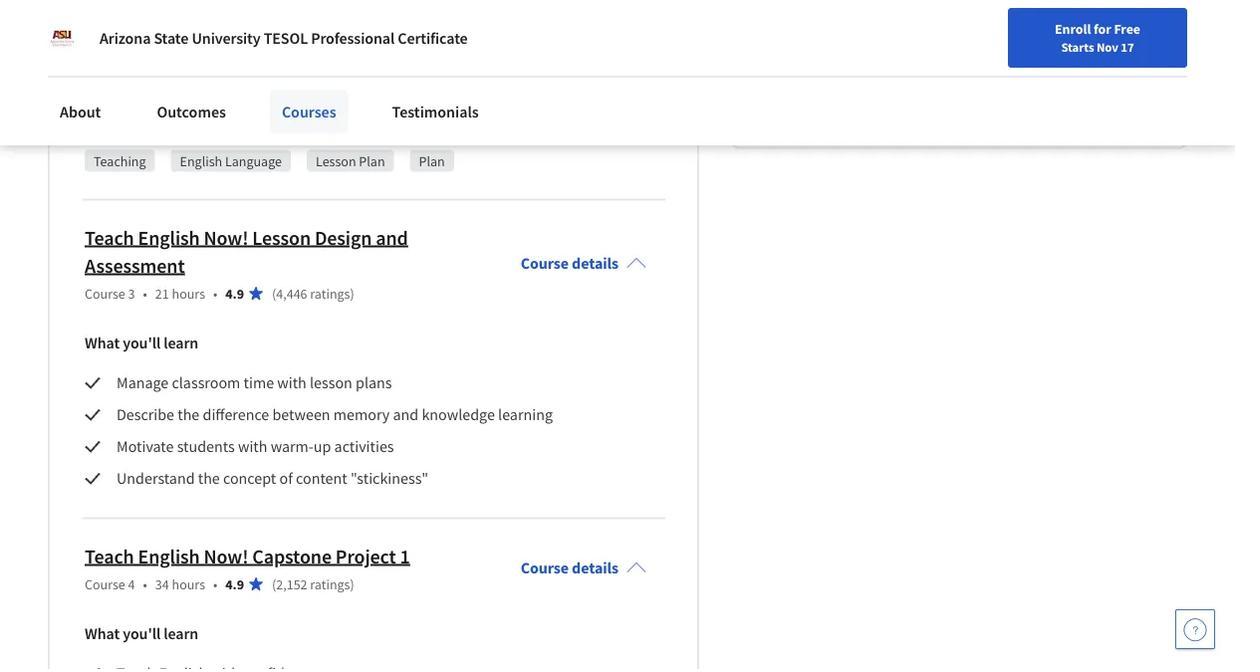 Task type: describe. For each thing, give the bounding box(es) containing it.
coursera image
[[16, 16, 143, 48]]

what for teach english now! capstone project 1
[[85, 625, 120, 645]]

motivate students with warm-up activities
[[117, 437, 394, 457]]

• down teach english now! capstone project 1 link
[[213, 576, 218, 594]]

memory
[[334, 406, 390, 425]]

understand the concept of content "stickiness"
[[117, 469, 429, 489]]

ratings for project
[[310, 576, 350, 594]]

what for teach english now! lesson design and assessment
[[85, 334, 120, 354]]

warm-
[[271, 437, 314, 457]]

you'll for teach english now! lesson design and assessment
[[123, 334, 161, 354]]

course details for 1
[[521, 559, 619, 579]]

and for design
[[376, 226, 408, 251]]

audio-
[[337, 25, 381, 45]]

now! for lesson
[[204, 226, 249, 251]]

learn for lesson
[[164, 334, 199, 354]]

content
[[296, 469, 348, 489]]

2,152
[[276, 576, 307, 594]]

university for arizona state university tesol professional certificate
[[192, 28, 261, 48]]

explain grammar translation and audio-lingual teaching approaches
[[117, 25, 568, 45]]

studies
[[236, 57, 284, 77]]

"stickiness"
[[351, 469, 429, 489]]

now! for capstone
[[204, 545, 249, 569]]

you'll for teach english now! capstone project 1
[[123, 625, 161, 645]]

teach for teach english now! capstone project 1
[[85, 545, 134, 569]]

time
[[244, 374, 274, 394]]

3
[[128, 285, 135, 303]]

understand basic studies in second language acquisition
[[117, 57, 492, 77]]

learn for capstone
[[164, 625, 199, 645]]

course details button for 1
[[505, 531, 663, 607]]

outcomes
[[157, 102, 226, 122]]

• right 3
[[143, 285, 147, 303]]

basic
[[198, 57, 233, 77]]

teaching
[[429, 25, 487, 45]]

about link
[[48, 90, 113, 134]]

arizona state university image
[[48, 24, 76, 52]]

) for design
[[350, 285, 355, 303]]

outcomes link
[[145, 90, 238, 134]]

1 horizontal spatial with
[[277, 374, 307, 394]]

lingual
[[381, 25, 426, 45]]

translation
[[233, 25, 305, 45]]

courses link
[[270, 90, 348, 134]]

arizona state university link
[[831, 63, 992, 88]]

teach english now! lesson design and assessment
[[85, 226, 408, 278]]

explain
[[117, 25, 165, 45]]

plans
[[356, 374, 392, 394]]

0 vertical spatial english
[[180, 152, 222, 170]]

course 4 • 34 hours •
[[85, 576, 218, 594]]

ratings for design
[[310, 285, 350, 303]]

english for lesson
[[138, 226, 200, 251]]

course details button for and
[[505, 212, 663, 316]]

• down the teach english now! lesson design and assessment 'link'
[[213, 285, 218, 303]]

( for lesson
[[272, 285, 276, 303]]

gain
[[165, 113, 194, 132]]

( for capstone
[[272, 576, 276, 594]]

hours for capstone
[[172, 576, 205, 594]]

describe the difference between memory and knowledge learning
[[117, 406, 553, 425]]

knowledge
[[422, 406, 495, 425]]

understand for understand the concept of content "stickiness"
[[117, 469, 195, 489]]

learning
[[498, 406, 553, 425]]

language
[[225, 152, 282, 170]]

starts
[[1062, 39, 1095, 55]]

capstone
[[252, 545, 332, 569]]

activities
[[334, 437, 394, 457]]

skills
[[85, 113, 121, 132]]

4.9 for capstone
[[226, 576, 244, 594]]

17
[[1121, 39, 1135, 55]]

testimonials link
[[380, 90, 491, 134]]

and for memory
[[393, 406, 419, 425]]

0 vertical spatial lesson
[[316, 152, 356, 170]]

courses
[[282, 102, 336, 122]]

state for arizona state university
[[885, 66, 920, 86]]

arizona state university
[[831, 66, 992, 86]]

teach english now! capstone project 1 link
[[85, 545, 410, 569]]

4.9 for lesson
[[226, 285, 244, 303]]

concept
[[223, 469, 276, 489]]

arizona state university tesol professional certificate
[[100, 28, 468, 48]]

university for arizona state university
[[923, 66, 992, 86]]

professional
[[311, 28, 395, 48]]

) for project
[[350, 576, 355, 594]]

what you'll learn for teach english now! lesson design and assessment
[[85, 334, 199, 354]]

lesson plan
[[316, 152, 385, 170]]

classroom
[[172, 374, 241, 394]]



Task type: locate. For each thing, give the bounding box(es) containing it.
enroll
[[1055, 20, 1092, 38]]

2 4.9 from the top
[[226, 576, 244, 594]]

1 vertical spatial you'll
[[123, 334, 161, 354]]

teach inside teach english now! lesson design and assessment
[[85, 226, 134, 251]]

0 vertical spatial what
[[85, 334, 120, 354]]

1 vertical spatial ratings
[[310, 576, 350, 594]]

learn up classroom
[[164, 334, 199, 354]]

what you'll learn up the manage
[[85, 334, 199, 354]]

1 plan from the left
[[359, 152, 385, 170]]

teach english now! lesson design and assessment link
[[85, 226, 408, 278]]

project
[[336, 545, 396, 569]]

understand for understand basic studies in second language acquisition
[[117, 57, 195, 77]]

understand down motivate
[[117, 469, 195, 489]]

and right 'design'
[[376, 226, 408, 251]]

about
[[60, 102, 101, 122]]

( 4,446 ratings )
[[272, 285, 355, 303]]

1 learn from the top
[[164, 334, 199, 354]]

learn
[[164, 334, 199, 354], [164, 625, 199, 645]]

1
[[400, 545, 410, 569]]

0 vertical spatial university
[[192, 28, 261, 48]]

1 ( from the top
[[272, 285, 276, 303]]

0 vertical spatial state
[[154, 28, 189, 48]]

you'll down the course 4 • 34 hours •
[[123, 625, 161, 645]]

0 vertical spatial arizona
[[100, 28, 151, 48]]

now! inside teach english now! lesson design and assessment
[[204, 226, 249, 251]]

approaches
[[490, 25, 568, 45]]

1 teach from the top
[[85, 226, 134, 251]]

4
[[128, 576, 135, 594]]

2 now! from the top
[[204, 545, 249, 569]]

hours right 21
[[172, 285, 205, 303]]

menu item
[[890, 20, 1019, 85]]

( down capstone
[[272, 576, 276, 594]]

and up second
[[309, 25, 334, 45]]

english for capstone
[[138, 545, 200, 569]]

0 vertical spatial understand
[[117, 57, 195, 77]]

plan down testimonials 'link'
[[359, 152, 385, 170]]

arizona for arizona state university
[[831, 66, 882, 86]]

lesson
[[316, 152, 356, 170], [252, 226, 311, 251]]

between
[[273, 406, 330, 425]]

testimonials
[[392, 102, 479, 122]]

0 horizontal spatial plan
[[359, 152, 385, 170]]

what you'll learn for teach english now! capstone project 1
[[85, 625, 199, 645]]

1 now! from the top
[[204, 226, 249, 251]]

the for understand
[[198, 469, 220, 489]]

1 4.9 from the top
[[226, 285, 244, 303]]

teach up assessment
[[85, 226, 134, 251]]

1 vertical spatial university
[[923, 66, 992, 86]]

1 vertical spatial the
[[198, 469, 220, 489]]

what you'll learn down the course 4 • 34 hours •
[[85, 625, 199, 645]]

difference
[[203, 406, 269, 425]]

acquisition
[[418, 57, 492, 77]]

) down the project
[[350, 576, 355, 594]]

language
[[353, 57, 415, 77]]

1 vertical spatial )
[[350, 576, 355, 594]]

1 horizontal spatial arizona
[[831, 66, 882, 86]]

enroll for free starts nov 17
[[1055, 20, 1141, 55]]

0 vertical spatial you'll
[[124, 113, 162, 132]]

1 vertical spatial what you'll learn
[[85, 625, 199, 645]]

details for 1
[[572, 559, 619, 579]]

1 vertical spatial and
[[376, 226, 408, 251]]

nov
[[1097, 39, 1119, 55]]

now! left capstone
[[204, 545, 249, 569]]

2 learn from the top
[[164, 625, 199, 645]]

state
[[154, 28, 189, 48], [885, 66, 920, 86]]

1 horizontal spatial lesson
[[316, 152, 356, 170]]

2 details from the top
[[572, 559, 619, 579]]

•
[[143, 285, 147, 303], [213, 285, 218, 303], [143, 576, 147, 594], [213, 576, 218, 594]]

)
[[350, 285, 355, 303], [350, 576, 355, 594]]

0 vertical spatial 4.9
[[226, 285, 244, 303]]

ratings right 4,446 in the top left of the page
[[310, 285, 350, 303]]

what down the course 4 • 34 hours •
[[85, 625, 120, 645]]

34
[[155, 576, 169, 594]]

plan
[[359, 152, 385, 170], [419, 152, 445, 170]]

( down teach english now! lesson design and assessment
[[272, 285, 276, 303]]

1 vertical spatial state
[[885, 66, 920, 86]]

arizona
[[100, 28, 151, 48], [831, 66, 882, 86]]

course details button
[[505, 212, 663, 316], [505, 531, 663, 607]]

arizona for arizona state university tesol professional certificate
[[100, 28, 151, 48]]

motivate
[[117, 437, 174, 457]]

details for and
[[572, 254, 619, 274]]

hours for lesson
[[172, 285, 205, 303]]

2 vertical spatial and
[[393, 406, 419, 425]]

1 course details from the top
[[521, 254, 619, 274]]

2 what you'll learn from the top
[[85, 625, 199, 645]]

0 horizontal spatial state
[[154, 28, 189, 48]]

the down students
[[198, 469, 220, 489]]

4.9 down teach english now! capstone project 1 link
[[226, 576, 244, 594]]

certificate
[[398, 28, 468, 48]]

now!
[[204, 226, 249, 251], [204, 545, 249, 569]]

1 vertical spatial details
[[572, 559, 619, 579]]

english up 34 on the bottom
[[138, 545, 200, 569]]

1 what from the top
[[85, 334, 120, 354]]

1 ) from the top
[[350, 285, 355, 303]]

teaching
[[94, 152, 146, 170]]

1 horizontal spatial university
[[923, 66, 992, 86]]

lesson
[[310, 374, 353, 394]]

1 vertical spatial now!
[[204, 545, 249, 569]]

the for describe
[[178, 406, 200, 425]]

1 vertical spatial with
[[238, 437, 268, 457]]

learn down 34 on the bottom
[[164, 625, 199, 645]]

course details
[[521, 254, 619, 274], [521, 559, 619, 579]]

1 vertical spatial hours
[[172, 576, 205, 594]]

up
[[314, 437, 331, 457]]

0 vertical spatial now!
[[204, 226, 249, 251]]

teach english now! capstone project 1
[[85, 545, 410, 569]]

now! down the 'english language'
[[204, 226, 249, 251]]

english inside teach english now! lesson design and assessment
[[138, 226, 200, 251]]

0 vertical spatial and
[[309, 25, 334, 45]]

the
[[178, 406, 200, 425], [198, 469, 220, 489]]

0 horizontal spatial with
[[238, 437, 268, 457]]

assessment
[[85, 254, 185, 278]]

• right 4
[[143, 576, 147, 594]]

manage
[[117, 374, 169, 394]]

with right time in the left bottom of the page
[[277, 374, 307, 394]]

None search field
[[268, 12, 438, 52]]

2 hours from the top
[[172, 576, 205, 594]]

2 course details from the top
[[521, 559, 619, 579]]

for
[[1094, 20, 1112, 38]]

1 vertical spatial lesson
[[252, 226, 311, 251]]

course details for and
[[521, 254, 619, 274]]

2 understand from the top
[[117, 469, 195, 489]]

) down 'design'
[[350, 285, 355, 303]]

0 vertical spatial course details
[[521, 254, 619, 274]]

lesson inside teach english now! lesson design and assessment
[[252, 226, 311, 251]]

ratings
[[310, 285, 350, 303], [310, 576, 350, 594]]

you'll up the manage
[[123, 334, 161, 354]]

understand down explain
[[117, 57, 195, 77]]

2 what from the top
[[85, 625, 120, 645]]

0 vertical spatial the
[[178, 406, 200, 425]]

0 vertical spatial )
[[350, 285, 355, 303]]

free
[[1115, 20, 1141, 38]]

course
[[521, 254, 569, 274], [85, 285, 125, 303], [521, 559, 569, 579], [85, 576, 125, 594]]

teach for teach english now! lesson design and assessment
[[85, 226, 134, 251]]

details
[[572, 254, 619, 274], [572, 559, 619, 579]]

1 what you'll learn from the top
[[85, 334, 199, 354]]

design
[[315, 226, 372, 251]]

plan down testimonials
[[419, 152, 445, 170]]

and inside teach english now! lesson design and assessment
[[376, 226, 408, 251]]

0 vertical spatial learn
[[164, 334, 199, 354]]

1 vertical spatial learn
[[164, 625, 199, 645]]

second
[[303, 57, 350, 77]]

hours right 34 on the bottom
[[172, 576, 205, 594]]

2 vertical spatial english
[[138, 545, 200, 569]]

0 vertical spatial (
[[272, 285, 276, 303]]

4.9 down the teach english now! lesson design and assessment 'link'
[[226, 285, 244, 303]]

ratings right 2,152
[[310, 576, 350, 594]]

2 ) from the top
[[350, 576, 355, 594]]

2 ( from the top
[[272, 576, 276, 594]]

(
[[272, 285, 276, 303], [272, 576, 276, 594]]

0 vertical spatial ratings
[[310, 285, 350, 303]]

hours
[[172, 285, 205, 303], [172, 576, 205, 594]]

english language
[[180, 152, 282, 170]]

0 horizontal spatial lesson
[[252, 226, 311, 251]]

what
[[85, 334, 120, 354], [85, 625, 120, 645]]

2 course details button from the top
[[505, 531, 663, 607]]

2 plan from the left
[[419, 152, 445, 170]]

1 horizontal spatial state
[[885, 66, 920, 86]]

0 horizontal spatial arizona
[[100, 28, 151, 48]]

1 vertical spatial (
[[272, 576, 276, 594]]

0 vertical spatial with
[[277, 374, 307, 394]]

4.9
[[226, 285, 244, 303], [226, 576, 244, 594]]

1 hours from the top
[[172, 285, 205, 303]]

of
[[280, 469, 293, 489]]

0 vertical spatial course details button
[[505, 212, 663, 316]]

you'll left gain
[[124, 113, 162, 132]]

students
[[177, 437, 235, 457]]

( 2,152 ratings )
[[272, 576, 355, 594]]

skills you'll gain
[[85, 113, 194, 132]]

manage classroom time with lesson plans
[[117, 374, 392, 394]]

1 vertical spatial arizona
[[831, 66, 882, 86]]

grammar
[[168, 25, 230, 45]]

english down gain
[[180, 152, 222, 170]]

1 vertical spatial english
[[138, 226, 200, 251]]

and
[[309, 25, 334, 45], [376, 226, 408, 251], [393, 406, 419, 425]]

describe
[[117, 406, 174, 425]]

you'll
[[124, 113, 162, 132], [123, 334, 161, 354], [123, 625, 161, 645]]

english up assessment
[[138, 226, 200, 251]]

with up concept
[[238, 437, 268, 457]]

2 ratings from the top
[[310, 576, 350, 594]]

and right memory
[[393, 406, 419, 425]]

what up the manage
[[85, 334, 120, 354]]

1 horizontal spatial plan
[[419, 152, 445, 170]]

1 vertical spatial course details
[[521, 559, 619, 579]]

in
[[287, 57, 299, 77]]

course 3 • 21 hours •
[[85, 285, 218, 303]]

4,446
[[276, 285, 307, 303]]

0 horizontal spatial university
[[192, 28, 261, 48]]

english
[[180, 152, 222, 170], [138, 226, 200, 251], [138, 545, 200, 569]]

the up students
[[178, 406, 200, 425]]

1 ratings from the top
[[310, 285, 350, 303]]

0 vertical spatial details
[[572, 254, 619, 274]]

1 vertical spatial 4.9
[[226, 576, 244, 594]]

1 understand from the top
[[117, 57, 195, 77]]

1 vertical spatial understand
[[117, 469, 195, 489]]

1 details from the top
[[572, 254, 619, 274]]

2 teach from the top
[[85, 545, 134, 569]]

lesson up 4,446 in the top left of the page
[[252, 226, 311, 251]]

1 vertical spatial course details button
[[505, 531, 663, 607]]

1 course details button from the top
[[505, 212, 663, 316]]

0 vertical spatial what you'll learn
[[85, 334, 199, 354]]

0 vertical spatial teach
[[85, 226, 134, 251]]

0 vertical spatial hours
[[172, 285, 205, 303]]

with
[[277, 374, 307, 394], [238, 437, 268, 457]]

21
[[155, 285, 169, 303]]

help center image
[[1184, 618, 1208, 642]]

state for arizona state university tesol professional certificate
[[154, 28, 189, 48]]

lesson down courses
[[316, 152, 356, 170]]

show notifications image
[[1040, 25, 1064, 49]]

teach
[[85, 226, 134, 251], [85, 545, 134, 569]]

2 vertical spatial you'll
[[123, 625, 161, 645]]

1 vertical spatial teach
[[85, 545, 134, 569]]

1 vertical spatial what
[[85, 625, 120, 645]]

tesol
[[264, 28, 308, 48]]

teach up 4
[[85, 545, 134, 569]]



Task type: vqa. For each thing, say whether or not it's contained in the screenshot.
Popular
no



